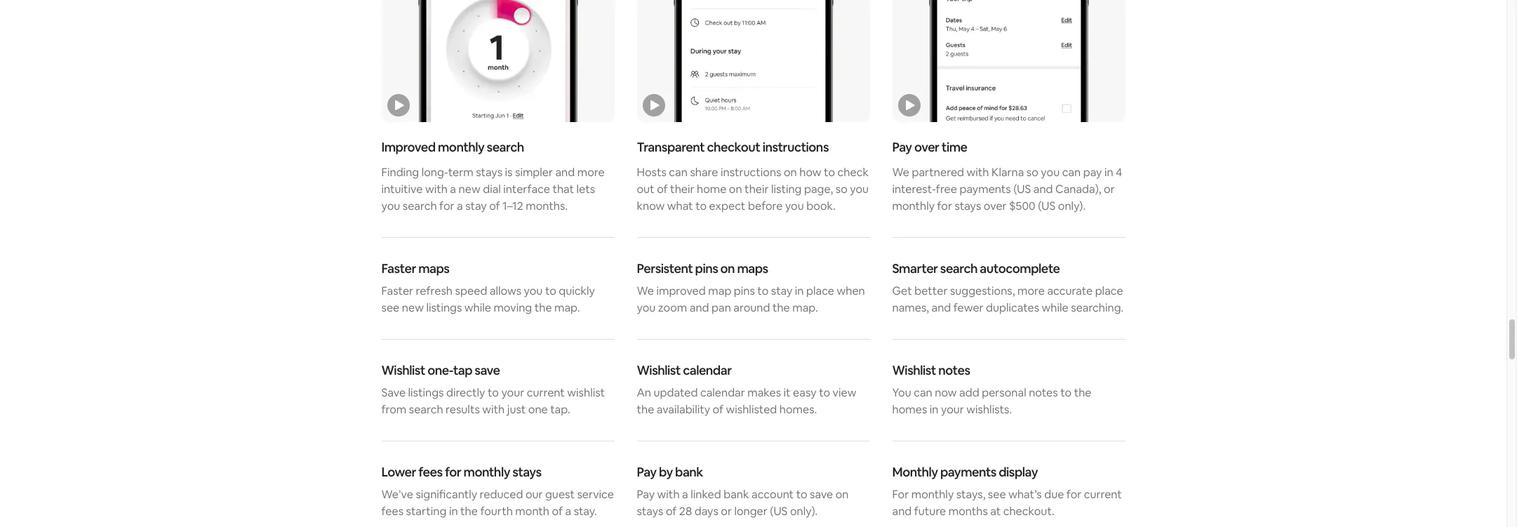 Task type: locate. For each thing, give the bounding box(es) containing it.
0 vertical spatial your
[[502, 385, 525, 400]]

to
[[824, 165, 836, 180], [696, 199, 707, 213], [545, 284, 557, 298], [758, 284, 769, 298], [488, 385, 499, 400], [819, 385, 831, 400], [1061, 385, 1072, 400], [797, 487, 808, 502]]

we up interest- at the right of the page
[[893, 165, 910, 180]]

to right personal
[[1061, 385, 1072, 400]]

0 vertical spatial current
[[527, 385, 565, 400]]

payments
[[960, 182, 1012, 197]]

2 progress bar from the left
[[643, 94, 665, 117]]

1 vertical spatial monthly
[[912, 487, 954, 502]]

1 horizontal spatial can
[[914, 385, 933, 400]]

at checkout.
[[991, 504, 1055, 519]]

for inside 'we partnered with klarna so you can pay in 4 interest-free payments (us and canada), or monthly for stays over $500 (us only).'
[[938, 199, 953, 213]]

pay left "over time"
[[893, 139, 913, 155]]

1 vertical spatial more
[[1018, 284, 1045, 298]]

listings down one-
[[408, 385, 444, 400]]

on right save
[[836, 487, 849, 502]]

1 vertical spatial pins
[[734, 284, 755, 298]]

monthly
[[893, 199, 935, 213], [912, 487, 954, 502]]

1 horizontal spatial the map.
[[773, 301, 819, 315]]

monthly inside 'we partnered with klarna so you can pay in 4 interest-free payments (us and canada), or monthly for stays over $500 (us only).'
[[893, 199, 935, 213]]

with left just
[[483, 402, 505, 417]]

we
[[893, 165, 910, 180], [637, 284, 654, 298]]

place left the "when"
[[807, 284, 835, 298]]

new down term
[[459, 182, 481, 197]]

2 horizontal spatial progress bar
[[898, 94, 921, 117]]

for inside finding long-term stays is simpler and more intuitive with a new dial interface that lets you search for a stay of 1–12 months.
[[440, 199, 455, 213]]

2 horizontal spatial the
[[1075, 385, 1092, 400]]

0 horizontal spatial while
[[465, 301, 491, 315]]

with inside finding long-term stays is simpler and more intuitive with a new dial interface that lets you search for a stay of 1–12 months.
[[425, 182, 448, 197]]

0 horizontal spatial their
[[671, 182, 695, 197]]

0 vertical spatial the
[[1075, 385, 1092, 400]]

2 horizontal spatial on
[[836, 487, 849, 502]]

(us only). inside 'we partnered with klarna so you can pay in 4 interest-free payments (us and canada), or monthly for stays over $500 (us only).'
[[1039, 199, 1086, 213]]

you inside persistent pins on maps we improved map pins to stay in place when you zoom and pan around the map.
[[637, 301, 656, 315]]

and down "for"
[[893, 504, 912, 519]]

check
[[838, 165, 869, 180]]

your
[[502, 385, 525, 400], [942, 402, 965, 417]]

1 horizontal spatial fees
[[419, 464, 443, 480]]

0 vertical spatial so
[[1027, 165, 1039, 180]]

your down now
[[942, 402, 965, 417]]

1 horizontal spatial a
[[457, 199, 463, 213]]

progress bar up pay over time
[[898, 94, 921, 117]]

to left quickly
[[545, 284, 557, 298]]

1 vertical spatial see
[[988, 487, 1007, 502]]

instructions up how
[[763, 139, 829, 155]]

over time
[[915, 139, 968, 155]]

monthly up future
[[912, 487, 954, 502]]

wishlist inside wishlist calendar an updated calendar makes it easy to view the availability of wishlisted homes.
[[637, 362, 681, 378]]

more up lets
[[578, 165, 605, 180]]

can right you
[[914, 385, 933, 400]]

1 horizontal spatial your
[[942, 402, 965, 417]]

stays left 28
[[637, 504, 664, 519]]

2 horizontal spatial can
[[1063, 165, 1081, 180]]

to inside faster maps faster refresh speed allows you to quickly see new listings while moving the map.
[[545, 284, 557, 298]]

service
[[577, 487, 614, 502]]

1 vertical spatial faster
[[382, 284, 414, 298]]

for down long-
[[440, 199, 455, 213]]

you
[[1041, 165, 1060, 180], [850, 182, 869, 197], [382, 199, 400, 213], [524, 284, 543, 298], [637, 301, 656, 315]]

the inside lower fees for monthly stays we've significantly reduced our guest service fees starting in the fourth month of a stay.
[[461, 504, 478, 519]]

1 horizontal spatial wishlist
[[637, 362, 681, 378]]

stay
[[466, 199, 487, 213], [772, 284, 793, 298]]

notes up now
[[939, 362, 971, 378]]

1 vertical spatial new
[[402, 301, 424, 315]]

with down long-
[[425, 182, 448, 197]]

1 horizontal spatial or
[[1104, 182, 1115, 197]]

fourth
[[481, 504, 513, 519]]

for up significantly
[[445, 464, 461, 480]]

2 vertical spatial search
[[409, 402, 443, 417]]

speed
[[455, 284, 488, 298]]

1 vertical spatial search
[[941, 260, 978, 277]]

1 horizontal spatial progress bar
[[643, 94, 665, 117]]

pay over time
[[893, 139, 968, 155]]

the
[[1075, 385, 1092, 400], [637, 402, 655, 417], [461, 504, 478, 519]]

in
[[1105, 165, 1114, 180], [795, 284, 804, 298], [930, 402, 939, 417], [449, 504, 458, 519]]

results
[[446, 402, 480, 417]]

or inside 'we partnered with klarna so you can pay in 4 interest-free payments (us and canada), or monthly for stays over $500 (us only).'
[[1104, 182, 1115, 197]]

pins up map
[[695, 260, 718, 277]]

notes right personal
[[1029, 385, 1059, 400]]

improved monthly search
[[382, 139, 524, 155]]

wishlist for wishlist notes
[[893, 362, 937, 378]]

or
[[1104, 182, 1115, 197], [721, 504, 732, 519]]

(us only). down account
[[770, 504, 818, 519]]

or inside pay by bank pay with a linked bank account to save on stays of 28 days or longer (us only).
[[721, 504, 732, 519]]

for right due in the right bottom of the page
[[1067, 487, 1082, 502]]

we down persistent
[[637, 284, 654, 298]]

0 horizontal spatial place
[[807, 284, 835, 298]]

wishlist up save at the bottom
[[382, 362, 425, 378]]

save
[[810, 487, 834, 502]]

in inside lower fees for monthly stays we've significantly reduced our guest service fees starting in the fourth month of a stay.
[[449, 504, 458, 519]]

1 wishlist from the left
[[382, 362, 425, 378]]

the map. right the around
[[773, 301, 819, 315]]

stay inside persistent pins on maps we improved map pins to stay in place when you zoom and pan around the map.
[[772, 284, 793, 298]]

one tap.
[[529, 402, 571, 417]]

1 vertical spatial pay
[[637, 464, 657, 480]]

0 vertical spatial (us only).
[[1039, 199, 1086, 213]]

and
[[556, 165, 575, 180], [1034, 182, 1054, 197], [690, 301, 710, 315], [932, 301, 952, 315], [893, 504, 912, 519]]

0 vertical spatial we
[[893, 165, 910, 180]]

0 horizontal spatial can
[[669, 165, 688, 180]]

pins up the around
[[734, 284, 755, 298]]

in left the "when"
[[795, 284, 804, 298]]

new
[[459, 182, 481, 197], [402, 301, 424, 315]]

progress bar up transparent
[[643, 94, 665, 117]]

listings down refresh
[[426, 301, 462, 315]]

to down home
[[696, 199, 707, 213]]

in down significantly
[[449, 504, 458, 519]]

moving
[[494, 301, 532, 315]]

you down the check
[[850, 182, 869, 197]]

for
[[440, 199, 455, 213], [938, 199, 953, 213], [445, 464, 461, 480], [1067, 487, 1082, 502]]

you up moving at the bottom
[[524, 284, 543, 298]]

to inside wishlist notes you can now add personal notes to the homes in your wishlists.
[[1061, 385, 1072, 400]]

0 vertical spatial faster
[[382, 260, 416, 277]]

0 vertical spatial see
[[382, 301, 400, 315]]

1 while from the left
[[465, 301, 491, 315]]

with up 28
[[658, 487, 680, 502]]

more inside finding long-term stays is simpler and more intuitive with a new dial interface that lets you search for a stay of 1–12 months.
[[578, 165, 605, 180]]

1 vertical spatial (us only).
[[770, 504, 818, 519]]

you inside finding long-term stays is simpler and more intuitive with a new dial interface that lets you search for a stay of 1–12 months.
[[382, 199, 400, 213]]

and inside persistent pins on maps we improved map pins to stay in place when you zoom and pan around the map.
[[690, 301, 710, 315]]

home
[[697, 182, 727, 197]]

0 horizontal spatial or
[[721, 504, 732, 519]]

progress bar
[[387, 94, 410, 117], [643, 94, 665, 117], [898, 94, 921, 117]]

can left the share
[[669, 165, 688, 180]]

0 vertical spatial monthly
[[893, 199, 935, 213]]

new inside finding long-term stays is simpler and more intuitive with a new dial interface that lets you search for a stay of 1–12 months.
[[459, 182, 481, 197]]

what
[[668, 199, 693, 213]]

with up 'payments'
[[967, 165, 990, 180]]

2 while from the left
[[1042, 301, 1069, 315]]

1 vertical spatial instructions
[[721, 165, 782, 180]]

wishlist notes you can now add personal notes to the homes in your wishlists.
[[893, 362, 1092, 417]]

1 horizontal spatial stay
[[772, 284, 793, 298]]

stays inside 'we partnered with klarna so you can pay in 4 interest-free payments (us and canada), or monthly for stays over $500 (us only).'
[[955, 199, 982, 213]]

can inside 'we partnered with klarna so you can pay in 4 interest-free payments (us and canada), or monthly for stays over $500 (us only).'
[[1063, 165, 1081, 180]]

on up expect
[[729, 182, 743, 197]]

1 horizontal spatial their
[[745, 182, 769, 197]]

search up suggestions,
[[941, 260, 978, 277]]

2 horizontal spatial stays
[[955, 199, 982, 213]]

their up before
[[745, 182, 769, 197]]

0 vertical spatial search
[[403, 199, 437, 213]]

in inside wishlist notes you can now add personal notes to the homes in your wishlists.
[[930, 402, 939, 417]]

(us only). down "canada),"
[[1039, 199, 1086, 213]]

smarter search autocomplete get better suggestions, more accurate place names, and fewer duplicates while searching.
[[893, 260, 1124, 315]]

refresh
[[416, 284, 453, 298]]

with inside 'we partnered with klarna so you can pay in 4 interest-free payments (us and canada), or monthly for stays over $500 (us only).'
[[967, 165, 990, 180]]

2 vertical spatial on
[[836, 487, 849, 502]]

2 faster from the top
[[382, 284, 414, 298]]

pay right service
[[637, 487, 655, 502]]

can inside hosts can share instructions on how to check out of their home on their listing page, so you know what to expect before you book.
[[669, 165, 688, 180]]

to right directly on the bottom
[[488, 385, 499, 400]]

2 vertical spatial pay
[[637, 487, 655, 502]]

0 horizontal spatial more
[[578, 165, 605, 180]]

2 horizontal spatial wishlist
[[893, 362, 937, 378]]

you down intuitive
[[382, 199, 400, 213]]

how
[[800, 165, 822, 180]]

stays inside finding long-term stays is simpler and more intuitive with a new dial interface that lets you search for a stay of 1–12 months.
[[476, 165, 503, 180]]

can up "canada),"
[[1063, 165, 1081, 180]]

2 place from the left
[[1096, 284, 1124, 298]]

autocomplete
[[980, 260, 1061, 277]]

0 vertical spatial stays
[[476, 165, 503, 180]]

0 horizontal spatial the
[[461, 504, 478, 519]]

1 vertical spatial stays
[[955, 199, 982, 213]]

so inside hosts can share instructions on how to check out of their home on their listing page, so you know what to expect before you book.
[[836, 182, 848, 197]]

new down refresh
[[402, 301, 424, 315]]

due
[[1045, 487, 1065, 502]]

you up "canada),"
[[1041, 165, 1060, 180]]

with inside pay by bank pay with a linked bank account to save on stays of 28 days or longer (us only).
[[658, 487, 680, 502]]

0 horizontal spatial progress bar
[[387, 94, 410, 117]]

of down dial
[[489, 199, 500, 213]]

0 horizontal spatial new
[[402, 301, 424, 315]]

we inside 'we partnered with klarna so you can pay in 4 interest-free payments (us and canada), or monthly for stays over $500 (us only).'
[[893, 165, 910, 180]]

the map. down quickly
[[535, 301, 580, 315]]

better
[[915, 284, 948, 298]]

stays up dial
[[476, 165, 503, 180]]

so down the check
[[836, 182, 848, 197]]

stays inside pay by bank pay with a linked bank account to save on stays of 28 days or longer (us only).
[[637, 504, 664, 519]]

2 vertical spatial stays
[[637, 504, 664, 519]]

1 place from the left
[[807, 284, 835, 298]]

(us only).
[[1039, 199, 1086, 213], [770, 504, 818, 519]]

2 horizontal spatial a
[[682, 487, 689, 502]]

to right easy
[[819, 385, 831, 400]]

canada),
[[1056, 182, 1102, 197]]

you left zoom
[[637, 301, 656, 315]]

1 horizontal spatial see
[[988, 487, 1007, 502]]

searching.
[[1072, 301, 1124, 315]]

0 horizontal spatial the map.
[[535, 301, 580, 315]]

an animation of a phone scrolling down to the new checkout instructions on a listing page. options like "throw trash away" are enlarged for emphasis. element
[[637, 0, 870, 122]]

new inside faster maps faster refresh speed allows you to quickly see new listings while moving the map.
[[402, 301, 424, 315]]

wishlist inside wishlist notes you can now add personal notes to the homes in your wishlists.
[[893, 362, 937, 378]]

2 vertical spatial the
[[461, 504, 478, 519]]

of inside pay by bank pay with a linked bank account to save on stays of 28 days or longer (us only).
[[666, 504, 677, 519]]

you inside hosts can share instructions on how to check out of their home on their listing page, so you know what to expect before you book.
[[850, 182, 869, 197]]

in inside persistent pins on maps we improved map pins to stay in place when you zoom and pan around the map.
[[795, 284, 804, 298]]

wishlist up you
[[893, 362, 937, 378]]

3 wishlist from the left
[[893, 362, 937, 378]]

2 their from the left
[[745, 182, 769, 197]]

1 vertical spatial so
[[836, 182, 848, 197]]

1 horizontal spatial place
[[1096, 284, 1124, 298]]

1 vertical spatial listings
[[408, 385, 444, 400]]

1 horizontal spatial notes
[[1029, 385, 1059, 400]]

stays
[[476, 165, 503, 180], [955, 199, 982, 213], [637, 504, 664, 519]]

0 vertical spatial listings
[[426, 301, 462, 315]]

month
[[516, 504, 550, 519]]

stay right map
[[772, 284, 793, 298]]

more up duplicates
[[1018, 284, 1045, 298]]

0 vertical spatial calendar
[[683, 362, 732, 378]]

0 vertical spatial pins
[[695, 260, 718, 277]]

of left 28
[[666, 504, 677, 519]]

an animation of a phone scrolls down to the payment screen. the option to pay in 4 payments with klarna is enlarged for emphasis. element
[[893, 0, 1126, 122]]

partnered
[[912, 165, 965, 180]]

1 vertical spatial a
[[457, 199, 463, 213]]

bank
[[724, 487, 750, 502]]

the map.
[[535, 301, 580, 315], [773, 301, 819, 315]]

term
[[448, 165, 474, 180]]

pan
[[712, 301, 731, 315]]

0 horizontal spatial on
[[729, 182, 743, 197]]

3 progress bar from the left
[[898, 94, 921, 117]]

1 vertical spatial or
[[721, 504, 732, 519]]

calendar up updated
[[683, 362, 732, 378]]

transparent checkout instructions
[[637, 139, 829, 155]]

to left save
[[797, 487, 808, 502]]

stay inside finding long-term stays is simpler and more intuitive with a new dial interface that lets you search for a stay of 1–12 months.
[[466, 199, 487, 213]]

2 the map. from the left
[[773, 301, 819, 315]]

1 horizontal spatial while
[[1042, 301, 1069, 315]]

0 horizontal spatial we
[[637, 284, 654, 298]]

monthly down interest- at the right of the page
[[893, 199, 935, 213]]

calendar left makes on the bottom of page
[[701, 385, 745, 400]]

wishlist
[[568, 385, 605, 400]]

hosts can share instructions on how to check out of their home on their listing page, so you know what to expect before you book.
[[637, 165, 869, 213]]

faster left maps
[[382, 260, 416, 277]]

so up (us
[[1027, 165, 1039, 180]]

place
[[807, 284, 835, 298], [1096, 284, 1124, 298]]

zoom
[[658, 301, 688, 315]]

see inside faster maps faster refresh speed allows you to quickly see new listings while moving the map.
[[382, 301, 400, 315]]

0 vertical spatial on
[[784, 165, 797, 180]]

place inside persistent pins on maps we improved map pins to stay in place when you zoom and pan around the map.
[[807, 284, 835, 298]]

allows
[[490, 284, 522, 298]]

0 horizontal spatial stay
[[466, 199, 487, 213]]

for down free
[[938, 199, 953, 213]]

and up that
[[556, 165, 575, 180]]

wishlisted homes.
[[726, 402, 818, 417]]

instructions
[[763, 139, 829, 155], [721, 165, 782, 180]]

of
[[657, 182, 668, 197], [489, 199, 500, 213], [713, 402, 724, 417], [552, 504, 563, 519], [666, 504, 677, 519]]

in inside 'we partnered with klarna so you can pay in 4 interest-free payments (us and canada), or monthly for stays over $500 (us only).'
[[1105, 165, 1114, 180]]

0 horizontal spatial see
[[382, 301, 400, 315]]

of inside wishlist calendar an updated calendar makes it easy to view the availability of wishlisted homes.
[[713, 402, 724, 417]]

wishlist inside wishlist one-tap save save listings directly to your current wishlist from search results with just one tap.
[[382, 362, 425, 378]]

reduced
[[480, 487, 523, 502]]

and left pan
[[690, 301, 710, 315]]

your up just
[[502, 385, 525, 400]]

search right "from"
[[409, 402, 443, 417]]

pay
[[1084, 165, 1103, 180]]

current inside wishlist one-tap save save listings directly to your current wishlist from search results with just one tap.
[[527, 385, 565, 400]]

2 vertical spatial a
[[682, 487, 689, 502]]

search inside wishlist one-tap save save listings directly to your current wishlist from search results with just one tap.
[[409, 402, 443, 417]]

1 horizontal spatial stays
[[637, 504, 664, 519]]

1 vertical spatial fees
[[382, 504, 404, 519]]

the map. inside persistent pins on maps we improved map pins to stay in place when you zoom and pan around the map.
[[773, 301, 819, 315]]

0 horizontal spatial your
[[502, 385, 525, 400]]

to up the around
[[758, 284, 769, 298]]

1 vertical spatial current
[[1085, 487, 1123, 502]]

1 horizontal spatial (us only).
[[1039, 199, 1086, 213]]

stays down 'payments'
[[955, 199, 982, 213]]

1 faster from the top
[[382, 260, 416, 277]]

0 horizontal spatial wishlist
[[382, 362, 425, 378]]

progress bar up improved
[[387, 94, 410, 117]]

0 vertical spatial more
[[578, 165, 605, 180]]

place up 'searching.'
[[1096, 284, 1124, 298]]

of down the guest
[[552, 504, 563, 519]]

search
[[403, 199, 437, 213], [941, 260, 978, 277], [409, 402, 443, 417]]

wishlist up an
[[637, 362, 681, 378]]

0 vertical spatial new
[[459, 182, 481, 197]]

0 horizontal spatial (us only).
[[770, 504, 818, 519]]

current up one tap. on the bottom left
[[527, 385, 565, 400]]

in left 4
[[1105, 165, 1114, 180]]

their up what
[[671, 182, 695, 197]]

1 horizontal spatial new
[[459, 182, 481, 197]]

2 wishlist from the left
[[637, 362, 681, 378]]

around
[[734, 301, 771, 315]]

1 progress bar from the left
[[387, 94, 410, 117]]

makes
[[748, 385, 782, 400]]

or down the "bank"
[[721, 504, 732, 519]]

an
[[637, 385, 652, 400]]

and down better
[[932, 301, 952, 315]]

in down now
[[930, 402, 939, 417]]

fees up significantly
[[419, 464, 443, 480]]

of inside lower fees for monthly stays we've significantly reduced our guest service fees starting in the fourth month of a stay.
[[552, 504, 563, 519]]

while down speed
[[465, 301, 491, 315]]

1 vertical spatial stay
[[772, 284, 793, 298]]

1 horizontal spatial more
[[1018, 284, 1045, 298]]

instructions down checkout
[[721, 165, 782, 180]]

28
[[680, 504, 692, 519]]

1 vertical spatial notes
[[1029, 385, 1059, 400]]

monthly
[[893, 464, 938, 480]]

and inside monthly payments display for monthly stays, see what's due for current and future months at checkout.
[[893, 504, 912, 519]]

calendar
[[683, 362, 732, 378], [701, 385, 745, 400]]

simpler
[[515, 165, 553, 180]]

0 horizontal spatial so
[[836, 182, 848, 197]]

pay left the by bank
[[637, 464, 657, 480]]

1 horizontal spatial so
[[1027, 165, 1039, 180]]

by bank
[[659, 464, 703, 480]]

of right out
[[657, 182, 668, 197]]

1 vertical spatial your
[[942, 402, 965, 417]]

current right due in the right bottom of the page
[[1085, 487, 1123, 502]]

finding
[[382, 165, 419, 180]]

interest-
[[893, 182, 937, 197]]

just
[[507, 402, 526, 417]]

$500
[[1010, 199, 1036, 213]]

while down accurate
[[1042, 301, 1069, 315]]

0 vertical spatial stay
[[466, 199, 487, 213]]

0 vertical spatial or
[[1104, 182, 1115, 197]]

more inside smarter search autocomplete get better suggestions, more accurate place names, and fewer duplicates while searching.
[[1018, 284, 1045, 298]]

faster left refresh
[[382, 284, 414, 298]]

of right the 'availability'
[[713, 402, 724, 417]]

maps
[[419, 260, 450, 277]]

know
[[637, 199, 665, 213]]

on up listing
[[784, 165, 797, 180]]

0 vertical spatial pay
[[893, 139, 913, 155]]

search down intuitive
[[403, 199, 437, 213]]

fees down "we've"
[[382, 504, 404, 519]]

1 the map. from the left
[[535, 301, 580, 315]]

1 horizontal spatial current
[[1085, 487, 1123, 502]]

0 horizontal spatial current
[[527, 385, 565, 400]]

or right "canada),"
[[1104, 182, 1115, 197]]

and right (us
[[1034, 182, 1054, 197]]

stay down dial
[[466, 199, 487, 213]]



Task type: vqa. For each thing, say whether or not it's contained in the screenshot.


Task type: describe. For each thing, give the bounding box(es) containing it.
tap save
[[453, 362, 500, 378]]

your inside wishlist notes you can now add personal notes to the homes in your wishlists.
[[942, 402, 965, 417]]

monthly stays
[[464, 464, 542, 480]]

and inside 'we partnered with klarna so you can pay in 4 interest-free payments (us and canada), or monthly for stays over $500 (us only).'
[[1034, 182, 1054, 197]]

monthly search
[[438, 139, 524, 155]]

lower fees for monthly stays we've significantly reduced our guest service fees starting in the fourth month of a stay.
[[382, 464, 614, 519]]

availability
[[657, 402, 711, 417]]

the inside wishlist notes you can now add personal notes to the homes in your wishlists.
[[1075, 385, 1092, 400]]

and inside smarter search autocomplete get better suggestions, more accurate place names, and fewer duplicates while searching.
[[932, 301, 952, 315]]

now
[[935, 385, 957, 400]]

long-
[[422, 165, 448, 180]]

instructions inside hosts can share instructions on how to check out of their home on their listing page, so you know what to expect before you book.
[[721, 165, 782, 180]]

1 their from the left
[[671, 182, 695, 197]]

monthly inside monthly payments display for monthly stays, see what's due for current and future months at checkout.
[[912, 487, 954, 502]]

progress bar for transparent
[[643, 94, 665, 117]]

search inside finding long-term stays is simpler and more intuitive with a new dial interface that lets you search for a stay of 1–12 months.
[[403, 199, 437, 213]]

1 horizontal spatial pins
[[734, 284, 755, 298]]

easy
[[793, 385, 817, 400]]

pay for pay over time
[[893, 139, 913, 155]]

1 vertical spatial on
[[729, 182, 743, 197]]

0 vertical spatial notes
[[939, 362, 971, 378]]

what's
[[1009, 487, 1042, 502]]

we inside persistent pins on maps we improved map pins to stay in place when you zoom and pan around the map.
[[637, 284, 654, 298]]

of inside hosts can share instructions on how to check out of their home on their listing page, so you know what to expect before you book.
[[657, 182, 668, 197]]

guest
[[546, 487, 575, 502]]

an animation shows the calendar search on airbnb, with a tab above that allows users to switch between "dates", "months" and "flexible". when "months" are selected, the calendar is replaced by a dial where guests can select a stay of 1–12 months. element
[[382, 0, 615, 122]]

the map. inside faster maps faster refresh speed allows you to quickly see new listings while moving the map.
[[535, 301, 580, 315]]

longer
[[735, 504, 768, 519]]

progress bar for pay
[[898, 94, 921, 117]]

quickly
[[559, 284, 595, 298]]

of inside finding long-term stays is simpler and more intuitive with a new dial interface that lets you search for a stay of 1–12 months.
[[489, 199, 500, 213]]

hosts
[[637, 165, 667, 180]]

wishlists.
[[967, 402, 1013, 417]]

0 vertical spatial fees
[[419, 464, 443, 480]]

to inside wishlist calendar an updated calendar makes it easy to view the availability of wishlisted homes.
[[819, 385, 831, 400]]

pay by bank pay with a linked bank account to save on stays of 28 days or longer (us only).
[[637, 464, 849, 519]]

on inside pay by bank pay with a linked bank account to save on stays of 28 days or longer (us only).
[[836, 487, 849, 502]]

transparent
[[637, 139, 705, 155]]

duplicates
[[987, 301, 1040, 315]]

starting
[[406, 504, 447, 519]]

pay for pay by bank pay with a linked bank account to save on stays of 28 days or longer (us only).
[[637, 464, 657, 480]]

your inside wishlist one-tap save save listings directly to your current wishlist from search results with just one tap.
[[502, 385, 525, 400]]

place inside smarter search autocomplete get better suggestions, more accurate place names, and fewer duplicates while searching.
[[1096, 284, 1124, 298]]

finding long-term stays is simpler and more intuitive with a new dial interface that lets you search for a stay of 1–12 months.
[[382, 165, 605, 213]]

listing
[[772, 182, 802, 197]]

updated
[[654, 385, 698, 400]]

add
[[960, 385, 980, 400]]

0 horizontal spatial pins
[[695, 260, 718, 277]]

intuitive
[[382, 182, 423, 197]]

you inside faster maps faster refresh speed allows you to quickly see new listings while moving the map.
[[524, 284, 543, 298]]

for inside lower fees for monthly stays we've significantly reduced our guest service fees starting in the fourth month of a stay.
[[445, 464, 461, 480]]

1–12 months.
[[503, 199, 568, 213]]

on maps
[[721, 260, 769, 277]]

(us
[[1014, 182, 1032, 197]]

you
[[893, 385, 912, 400]]

with inside wishlist one-tap save save listings directly to your current wishlist from search results with just one tap.
[[483, 402, 505, 417]]

view
[[833, 385, 857, 400]]

listings inside faster maps faster refresh speed allows you to quickly see new listings while moving the map.
[[426, 301, 462, 315]]

for inside monthly payments display for monthly stays, see what's due for current and future months at checkout.
[[1067, 487, 1082, 502]]

for
[[893, 487, 909, 502]]

homes
[[893, 402, 928, 417]]

future
[[915, 504, 947, 519]]

that
[[553, 182, 574, 197]]

improved
[[657, 284, 706, 298]]

when
[[837, 284, 866, 298]]

expect
[[710, 199, 746, 213]]

from
[[382, 402, 407, 417]]

significantly
[[416, 487, 477, 502]]

persistent pins on maps we improved map pins to stay in place when you zoom and pan around the map.
[[637, 260, 866, 315]]

account
[[752, 487, 794, 502]]

save
[[382, 385, 406, 400]]

we've
[[382, 487, 413, 502]]

improved
[[382, 139, 436, 155]]

it
[[784, 385, 791, 400]]

free
[[937, 182, 958, 197]]

lets
[[577, 182, 595, 197]]

stays,
[[957, 487, 986, 502]]

to inside persistent pins on maps we improved map pins to stay in place when you zoom and pan around the map.
[[758, 284, 769, 298]]

(us only). inside pay by bank pay with a linked bank account to save on stays of 28 days or longer (us only).
[[770, 504, 818, 519]]

1 vertical spatial calendar
[[701, 385, 745, 400]]

listings inside wishlist one-tap save save listings directly to your current wishlist from search results with just one tap.
[[408, 385, 444, 400]]

wishlist for wishlist calendar
[[637, 362, 681, 378]]

current inside monthly payments display for monthly stays, see what's due for current and future months at checkout.
[[1085, 487, 1123, 502]]

you inside 'we partnered with klarna so you can pay in 4 interest-free payments (us and canada), or monthly for stays over $500 (us only).'
[[1041, 165, 1060, 180]]

you book.
[[786, 199, 836, 213]]

get
[[893, 284, 913, 298]]

over
[[984, 199, 1007, 213]]

personal
[[982, 385, 1027, 400]]

interface
[[504, 182, 550, 197]]

fewer
[[954, 301, 984, 315]]

can inside wishlist notes you can now add personal notes to the homes in your wishlists.
[[914, 385, 933, 400]]

accurate
[[1048, 284, 1093, 298]]

to right how
[[824, 165, 836, 180]]

out
[[637, 182, 655, 197]]

while inside smarter search autocomplete get better suggestions, more accurate place names, and fewer duplicates while searching.
[[1042, 301, 1069, 315]]

0 vertical spatial instructions
[[763, 139, 829, 155]]

0 horizontal spatial fees
[[382, 504, 404, 519]]

linked
[[691, 487, 722, 502]]

while inside faster maps faster refresh speed allows you to quickly see new listings while moving the map.
[[465, 301, 491, 315]]

page,
[[805, 182, 834, 197]]

dial
[[483, 182, 501, 197]]

checkout
[[707, 139, 761, 155]]

and inside finding long-term stays is simpler and more intuitive with a new dial interface that lets you search for a stay of 1–12 months.
[[556, 165, 575, 180]]

progress bar for improved
[[387, 94, 410, 117]]

to inside wishlist one-tap save save listings directly to your current wishlist from search results with just one tap.
[[488, 385, 499, 400]]

wishlist one-tap save save listings directly to your current wishlist from search results with just one tap.
[[382, 362, 605, 417]]

before
[[748, 199, 783, 213]]

share
[[690, 165, 719, 180]]

faster maps faster refresh speed allows you to quickly see new listings while moving the map.
[[382, 260, 595, 315]]

directly
[[446, 385, 485, 400]]

the inside wishlist calendar an updated calendar makes it easy to view the availability of wishlisted homes.
[[637, 402, 655, 417]]

wishlist for wishlist one-tap save
[[382, 362, 425, 378]]

a stay.
[[566, 504, 597, 519]]

is
[[505, 165, 513, 180]]

our
[[526, 487, 543, 502]]

one-
[[428, 362, 453, 378]]

0 vertical spatial a
[[450, 182, 456, 197]]

payments display
[[941, 464, 1038, 480]]

to inside pay by bank pay with a linked bank account to save on stays of 28 days or longer (us only).
[[797, 487, 808, 502]]

search inside smarter search autocomplete get better suggestions, more accurate place names, and fewer duplicates while searching.
[[941, 260, 978, 277]]

months
[[949, 504, 988, 519]]

so inside 'we partnered with klarna so you can pay in 4 interest-free payments (us and canada), or monthly for stays over $500 (us only).'
[[1027, 165, 1039, 180]]

a inside pay by bank pay with a linked bank account to save on stays of 28 days or longer (us only).
[[682, 487, 689, 502]]

suggestions,
[[951, 284, 1016, 298]]

see inside monthly payments display for monthly stays, see what's due for current and future months at checkout.
[[988, 487, 1007, 502]]

days
[[695, 504, 719, 519]]

lower
[[382, 464, 416, 480]]

we partnered with klarna so you can pay in 4 interest-free payments (us and canada), or monthly for stays over $500 (us only).
[[893, 165, 1123, 213]]



